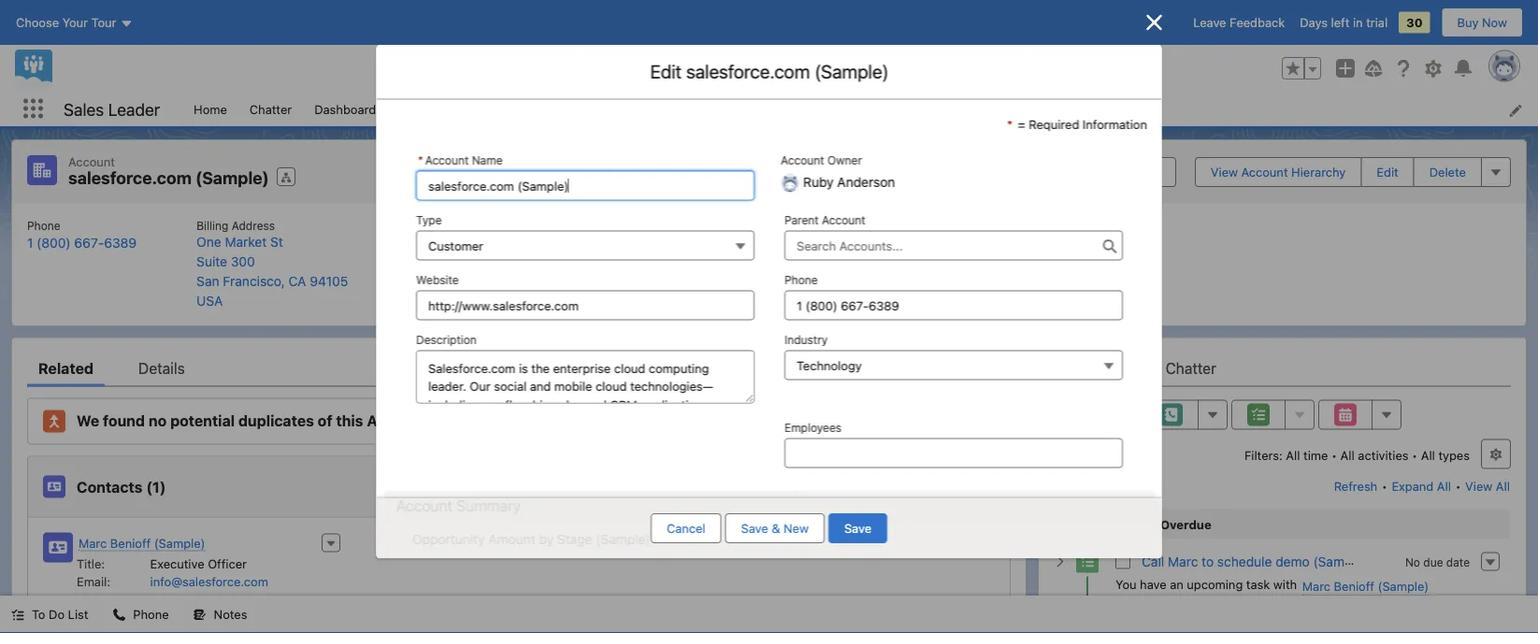 Task type: vqa. For each thing, say whether or not it's contained in the screenshot.
month
no



Task type: locate. For each thing, give the bounding box(es) containing it.
list
[[182, 92, 1539, 126], [12, 203, 1526, 326]]

suite
[[197, 254, 227, 269]]

94105
[[310, 274, 348, 289]]

tab list
[[27, 349, 1011, 387], [1054, 349, 1512, 387]]

667- inside the phone 1 (800) 667-6389
[[74, 235, 104, 250]]

0 horizontal spatial marc benioff (sample) link
[[79, 535, 205, 553]]

chatter
[[250, 102, 292, 116], [1166, 359, 1217, 377]]

website up "customer"
[[408, 219, 451, 232]]

& left overdue
[[1149, 517, 1158, 531]]

account owner up ruby
[[628, 219, 710, 232]]

marc up "title:"
[[79, 536, 107, 550]]

we
[[77, 412, 99, 430]]

account left name
[[425, 154, 468, 167]]

salesforce.com
[[686, 60, 810, 82], [68, 168, 192, 188]]

1 text default image from the left
[[113, 609, 126, 622]]

refresh button
[[1334, 471, 1379, 501]]

chatter link
[[238, 92, 303, 126], [1166, 349, 1217, 387]]

edit
[[650, 60, 681, 82], [1377, 165, 1399, 179]]

0 vertical spatial marc benioff (sample) link
[[79, 535, 205, 553]]

2 tab list from the left
[[1054, 349, 1512, 387]]

1 horizontal spatial &
[[1149, 517, 1158, 531]]

0 horizontal spatial edit
[[650, 60, 681, 82]]

account owner up the parent account
[[781, 154, 862, 167]]

text default image down 1 (800) 667-6389
[[193, 609, 206, 622]]

1 vertical spatial phone
[[784, 274, 818, 287]]

leave feedback
[[1194, 15, 1285, 29]]

new inside button
[[954, 480, 979, 494]]

1 horizontal spatial new
[[954, 480, 979, 494]]

account
[[425, 154, 468, 167], [781, 154, 824, 167], [68, 154, 115, 168], [1242, 165, 1289, 179], [822, 214, 865, 227], [628, 219, 672, 232], [396, 497, 452, 514]]

list containing one market st
[[12, 203, 1526, 326]]

owner up the parent account
[[827, 154, 862, 167]]

edit left delete at the right top of the page
[[1377, 165, 1399, 179]]

trial
[[1367, 15, 1388, 29]]

& inside button
[[772, 521, 781, 536]]

task image
[[1077, 612, 1099, 633]]

new left save 'button'
[[784, 521, 809, 536]]

667-
[[74, 235, 104, 250], [195, 593, 222, 607]]

0 horizontal spatial benioff
[[110, 536, 151, 550]]

benioff up executive officer email:
[[110, 536, 151, 550]]

website down "customer"
[[416, 274, 458, 287]]

0 vertical spatial list
[[182, 92, 1539, 126]]

chatter link for activity link
[[1166, 349, 1217, 387]]

1 horizontal spatial chatter link
[[1166, 349, 1217, 387]]

0 vertical spatial new
[[954, 480, 979, 494]]

by
[[539, 532, 553, 547]]

email:
[[77, 575, 110, 589]]

Description text field
[[416, 350, 754, 404]]

edit button
[[1361, 157, 1415, 187]]

1 horizontal spatial 1 (800) 667-6389 link
[[150, 593, 253, 607]]

6389 up notes
[[222, 593, 253, 607]]

1 vertical spatial chatter link
[[1166, 349, 1217, 387]]

website for website http://www.salesforce.com
[[408, 219, 451, 232]]

save
[[741, 521, 769, 536], [845, 521, 872, 536]]

* left =
[[1007, 117, 1013, 131]]

1 horizontal spatial edit
[[1377, 165, 1399, 179]]

view right following
[[1211, 165, 1238, 179]]

1 horizontal spatial text default image
[[193, 609, 206, 622]]

filters:
[[1245, 449, 1283, 463]]

1 vertical spatial 6389
[[222, 593, 253, 607]]

1 vertical spatial (800)
[[159, 593, 191, 607]]

san
[[197, 274, 219, 289]]

(sample)
[[814, 60, 889, 82], [196, 168, 269, 188], [596, 532, 650, 547], [154, 536, 205, 550], [1314, 554, 1368, 569], [1378, 579, 1430, 593], [1350, 616, 1404, 631]]

account up parent
[[781, 154, 824, 167]]

opportunity amount by stage (sample)
[[412, 532, 650, 547]]

1 vertical spatial edit
[[1377, 165, 1399, 179]]

0 horizontal spatial tab list
[[27, 349, 1011, 387]]

save right cancel
[[741, 521, 769, 536]]

ruby anderson
[[653, 236, 745, 252]]

amount
[[488, 532, 535, 547]]

1 vertical spatial marc
[[1168, 554, 1199, 569]]

0 vertical spatial 667-
[[74, 235, 104, 250]]

website inside website http://www.salesforce.com
[[408, 219, 451, 232]]

text default image
[[113, 609, 126, 622], [193, 609, 206, 622]]

•
[[1332, 449, 1338, 463], [1413, 449, 1418, 463], [1382, 479, 1388, 493], [1456, 479, 1462, 493]]

home link
[[182, 92, 238, 126]]

2 text default image from the left
[[193, 609, 206, 622]]

0 horizontal spatial view
[[1211, 165, 1238, 179]]

1 tab list from the left
[[27, 349, 1011, 387]]

to do list button
[[0, 596, 100, 633]]

1 vertical spatial 667-
[[195, 593, 222, 607]]

view down types
[[1466, 479, 1493, 493]]

0 horizontal spatial 667-
[[74, 235, 104, 250]]

new button
[[938, 472, 995, 502]]

upcoming
[[1084, 517, 1146, 531]]

None text field
[[416, 171, 754, 201]]

0 vertical spatial view
[[1211, 165, 1238, 179]]

new down 'employees' text field
[[954, 480, 979, 494]]

1 horizontal spatial chatter
[[1166, 359, 1217, 377]]

1 inside the phone 1 (800) 667-6389
[[27, 235, 33, 250]]

parent
[[784, 214, 819, 227]]

6389 inside related tab panel
[[222, 593, 253, 607]]

in
[[1353, 15, 1363, 29]]

days
[[1300, 15, 1328, 29]]

0 vertical spatial website
[[408, 219, 451, 232]]

0 horizontal spatial text default image
[[113, 609, 126, 622]]

1 horizontal spatial save
[[845, 521, 872, 536]]

you
[[1116, 577, 1137, 591]]

1 horizontal spatial (800)
[[159, 593, 191, 607]]

* up type
[[418, 154, 423, 167]]

name
[[472, 154, 502, 167]]

tab list down 'description'
[[27, 349, 1011, 387]]

list for leave feedback link
[[182, 92, 1539, 126]]

all up refresh
[[1341, 449, 1355, 463]]

0 vertical spatial 6389
[[104, 235, 137, 250]]

all left types
[[1422, 449, 1436, 463]]

0 vertical spatial *
[[1007, 117, 1013, 131]]

time
[[1304, 449, 1329, 463]]

benioff inside "link"
[[110, 536, 151, 550]]

parent account
[[784, 214, 865, 227]]

dashboards
[[314, 102, 382, 116]]

account.
[[367, 412, 432, 430]]

text default image for notes
[[193, 609, 206, 622]]

marc benioff (sample) link down no
[[1303, 577, 1430, 596]]

• left view all link
[[1456, 479, 1462, 493]]

0 horizontal spatial 1
[[27, 235, 33, 250]]

1 vertical spatial view
[[1466, 479, 1493, 493]]

1 horizontal spatial 6389
[[222, 593, 253, 607]]

0 horizontal spatial 1 (800) 667-6389 link
[[27, 235, 137, 250]]

3
[[1463, 618, 1470, 631]]

1 horizontal spatial 1
[[150, 593, 156, 607]]

1 vertical spatial benioff
[[1334, 579, 1375, 593]]

tab list up filters:
[[1054, 349, 1512, 387]]

*
[[1007, 117, 1013, 131], [418, 154, 423, 167]]

1 horizontal spatial owner
[[827, 154, 862, 167]]

& left save 'button'
[[772, 521, 781, 536]]

0 horizontal spatial chatter link
[[238, 92, 303, 126]]

account right parent
[[822, 214, 865, 227]]

0 vertical spatial (800)
[[37, 235, 71, 250]]

marc right with
[[1303, 579, 1331, 593]]

http://www.salesforce.com
[[408, 235, 569, 250]]

information
[[1083, 117, 1147, 131]]

2 vertical spatial phone
[[133, 608, 169, 622]]

0 horizontal spatial &
[[772, 521, 781, 536]]

0 vertical spatial account owner
[[781, 154, 862, 167]]

phone inside the phone 1 (800) 667-6389
[[27, 219, 60, 232]]

* = required information
[[1007, 117, 1147, 131]]

(sample) inside 'link'
[[1350, 616, 1404, 631]]

text default image
[[11, 609, 24, 622]]

1 vertical spatial *
[[418, 154, 423, 167]]

(sample) inside "link"
[[154, 536, 205, 550]]

call marc to schedule demo (sample)
[[1142, 554, 1368, 569]]

following
[[1107, 165, 1161, 179]]

0 horizontal spatial 6389
[[104, 235, 137, 250]]

discuss partnership opportunities (sample)
[[1142, 616, 1404, 631]]

1 vertical spatial 1 (800) 667-6389 link
[[150, 593, 253, 607]]

francisco,
[[223, 274, 285, 289]]

info@salesforce.com phone:
[[77, 575, 268, 607]]

text default image down phone:
[[113, 609, 126, 622]]

view account hierarchy button
[[1195, 157, 1362, 187]]

(sample) inside you have an upcoming task with marc benioff (sample)
[[1378, 579, 1430, 593]]

marc benioff (sample) link up executive officer email:
[[79, 535, 205, 553]]

text default image inside notes button
[[193, 609, 206, 622]]

1 vertical spatial salesforce.com
[[68, 168, 192, 188]]

0 horizontal spatial owner
[[675, 219, 710, 232]]

text default image inside "phone" button
[[113, 609, 126, 622]]

required
[[1029, 117, 1079, 131]]

0 vertical spatial marc
[[79, 536, 107, 550]]

2 save from the left
[[845, 521, 872, 536]]

save inside 'button'
[[845, 521, 872, 536]]

market
[[225, 234, 267, 250]]

details link
[[138, 349, 185, 387]]

of
[[318, 412, 333, 430]]

2 vertical spatial marc
[[1303, 579, 1331, 593]]

executive
[[150, 557, 204, 571]]

0 horizontal spatial marc
[[79, 536, 107, 550]]

0 vertical spatial phone
[[27, 219, 60, 232]]

view
[[1211, 165, 1238, 179], [1466, 479, 1493, 493]]

leave feedback link
[[1194, 15, 1285, 29]]

overdue
[[1161, 517, 1212, 531]]

* account name
[[418, 154, 502, 167]]

1 vertical spatial chatter
[[1166, 359, 1217, 377]]

account left hierarchy
[[1242, 165, 1289, 179]]

1 vertical spatial 1
[[150, 593, 156, 607]]

list item
[[509, 92, 587, 126]]

save right the save & new button
[[845, 521, 872, 536]]

opportunity
[[412, 532, 485, 547]]

0 vertical spatial 1 (800) 667-6389 link
[[27, 235, 137, 250]]

1 horizontal spatial *
[[1007, 117, 1013, 131]]

due
[[1424, 556, 1444, 569]]

2 horizontal spatial phone
[[784, 274, 818, 287]]

0 horizontal spatial (800)
[[37, 235, 71, 250]]

benioff inside you have an upcoming task with marc benioff (sample)
[[1334, 579, 1375, 593]]

(1)
[[146, 478, 166, 496]]

1 vertical spatial owner
[[675, 219, 710, 232]]

sep 3
[[1438, 618, 1470, 631]]

edit right search...
[[650, 60, 681, 82]]

left
[[1332, 15, 1350, 29]]

1 horizontal spatial phone
[[133, 608, 169, 622]]

0 vertical spatial edit
[[650, 60, 681, 82]]

30
[[1407, 15, 1423, 29]]

1 vertical spatial new
[[784, 521, 809, 536]]

anderson
[[687, 236, 745, 252]]

related tab panel
[[27, 387, 1011, 633]]

0 vertical spatial chatter link
[[238, 92, 303, 126]]

1 horizontal spatial marc
[[1168, 554, 1199, 569]]

no
[[149, 412, 167, 430]]

dashboards list item
[[303, 92, 418, 126]]

group
[[1282, 57, 1322, 80]]

1 save from the left
[[741, 521, 769, 536]]

all
[[1287, 449, 1301, 463], [1341, 449, 1355, 463], [1422, 449, 1436, 463], [1437, 479, 1452, 493], [1496, 479, 1511, 493]]

0 horizontal spatial new
[[784, 521, 809, 536]]

& inside dropdown button
[[1149, 517, 1158, 531]]

edit for edit
[[1377, 165, 1399, 179]]

chatter link for home link
[[238, 92, 303, 126]]

contacts (1)
[[77, 478, 166, 496]]

1 vertical spatial account owner
[[628, 219, 710, 232]]

0 horizontal spatial salesforce.com
[[68, 168, 192, 188]]

details
[[138, 359, 185, 377]]

edit inside button
[[1377, 165, 1399, 179]]

1 horizontal spatial marc benioff (sample) link
[[1303, 577, 1430, 596]]

0 vertical spatial benioff
[[110, 536, 151, 550]]

save inside button
[[741, 521, 769, 536]]

date
[[1447, 556, 1470, 569]]

all right expand
[[1437, 479, 1452, 493]]

1 vertical spatial list
[[12, 203, 1526, 326]]

st
[[270, 234, 283, 250]]

filters: all time • all activities • all types
[[1245, 449, 1470, 463]]

marc up an
[[1168, 554, 1199, 569]]

0 vertical spatial 1
[[27, 235, 33, 250]]

0 vertical spatial chatter
[[250, 102, 292, 116]]

0 vertical spatial salesforce.com
[[686, 60, 810, 82]]

0 horizontal spatial phone
[[27, 219, 60, 232]]

new inside button
[[784, 521, 809, 536]]

(800) inside the phone 1 (800) 667-6389
[[37, 235, 71, 250]]

0 horizontal spatial *
[[418, 154, 423, 167]]

benioff up "opportunities"
[[1334, 579, 1375, 593]]

1 horizontal spatial 667-
[[195, 593, 222, 607]]

related
[[38, 359, 94, 377]]

1 horizontal spatial benioff
[[1334, 579, 1375, 593]]

list containing home
[[182, 92, 1539, 126]]

expand all button
[[1391, 471, 1453, 501]]

2 horizontal spatial marc
[[1303, 579, 1331, 593]]

1 horizontal spatial tab list
[[1054, 349, 1512, 387]]

info@salesforce.com
[[150, 575, 268, 589]]

• right 'time'
[[1332, 449, 1338, 463]]

owner up ruby anderson at the top left of the page
[[675, 219, 710, 232]]

usa
[[197, 293, 223, 309]]

account up opportunity
[[396, 497, 452, 514]]

1 vertical spatial website
[[416, 274, 458, 287]]

tab list containing activity
[[1054, 349, 1512, 387]]

6389 inside the phone 1 (800) 667-6389
[[104, 235, 137, 250]]

demo
[[1276, 554, 1310, 569]]

6389 down 'salesforce.com (sample)'
[[104, 235, 137, 250]]

* for * account name
[[418, 154, 423, 167]]

0 horizontal spatial save
[[741, 521, 769, 536]]

edit salesforce.com (sample)
[[650, 60, 889, 82]]

all right expand all button
[[1496, 479, 1511, 493]]



Task type: describe. For each thing, give the bounding box(es) containing it.
save for save & new
[[741, 521, 769, 536]]

to
[[1202, 554, 1214, 569]]

http://www.salesforce.com link
[[408, 235, 569, 250]]

contacts
[[77, 478, 143, 496]]

1 inside related tab panel
[[150, 593, 156, 607]]

potential
[[170, 412, 235, 430]]

type
[[416, 214, 442, 227]]

chatter inside tab list
[[1166, 359, 1217, 377]]

task image
[[1077, 551, 1099, 573]]

• left expand
[[1382, 479, 1388, 493]]

following button
[[1073, 157, 1177, 187]]

description
[[416, 333, 476, 347]]

phone:
[[77, 593, 116, 607]]

billing
[[197, 219, 229, 232]]

upcoming & overdue button
[[1055, 509, 1511, 539]]

list for home link
[[12, 203, 1526, 326]]

marc inside marc benioff (sample) "link"
[[79, 536, 107, 550]]

view account hierarchy
[[1211, 165, 1346, 179]]

marc inside call marc to schedule demo (sample) link
[[1168, 554, 1199, 569]]

delete button
[[1414, 157, 1482, 187]]

Phone text field
[[784, 290, 1123, 320]]

0 horizontal spatial account owner
[[628, 219, 710, 232]]

billing address one market st suite 300 san francisco, ca 94105 usa
[[197, 219, 348, 309]]

leave
[[1194, 15, 1227, 29]]

300
[[231, 254, 255, 269]]

marc benioff (sample)
[[79, 536, 205, 550]]

1 horizontal spatial view
[[1466, 479, 1493, 493]]

phone button
[[101, 596, 180, 633]]

contacts image
[[43, 476, 65, 498]]

do
[[49, 608, 65, 622]]

account summary
[[396, 497, 521, 514]]

discuss partnership opportunities (sample) link
[[1142, 615, 1404, 631]]

delete
[[1430, 165, 1467, 179]]

marc inside you have an upcoming task with marc benioff (sample)
[[1303, 579, 1331, 593]]

Type button
[[416, 231, 754, 261]]

list
[[68, 608, 88, 622]]

Employees text field
[[784, 438, 1123, 468]]

have
[[1140, 577, 1167, 591]]

all left 'time'
[[1287, 449, 1301, 463]]

edit for edit salesforce.com (sample)
[[650, 60, 681, 82]]

=
[[1018, 117, 1025, 131]]

salesforce.com (sample)
[[68, 168, 269, 188]]

industry
[[784, 333, 828, 347]]

phone 1 (800) 667-6389
[[27, 219, 137, 250]]

1 vertical spatial marc benioff (sample) link
[[1303, 577, 1430, 596]]

now
[[1483, 15, 1508, 29]]

discuss
[[1142, 616, 1189, 631]]

search... button
[[553, 53, 927, 83]]

buy
[[1458, 15, 1479, 29]]

notes button
[[182, 596, 259, 633]]

& for overdue
[[1149, 517, 1158, 531]]

upcoming & overdue
[[1084, 517, 1212, 531]]

you have an upcoming task with marc benioff (sample)
[[1116, 577, 1430, 593]]

cancel button
[[651, 514, 722, 543]]

ruby
[[653, 236, 683, 252]]

an
[[1170, 577, 1184, 591]]

upcoming
[[1187, 577, 1243, 591]]

view inside button
[[1211, 165, 1238, 179]]

account inside view account hierarchy button
[[1242, 165, 1289, 179]]

address
[[232, 219, 275, 232]]

0 vertical spatial owner
[[827, 154, 862, 167]]

1 horizontal spatial salesforce.com
[[686, 60, 810, 82]]

inverse image
[[1144, 11, 1166, 34]]

types
[[1439, 449, 1470, 463]]

found
[[103, 412, 145, 430]]

feedback
[[1230, 15, 1285, 29]]

notes
[[214, 608, 247, 622]]

0 horizontal spatial chatter
[[250, 102, 292, 116]]

call marc to schedule demo (sample) link
[[1142, 553, 1368, 569]]

no
[[1406, 556, 1421, 569]]

stage
[[557, 532, 592, 547]]

one
[[197, 234, 221, 250]]

save for save
[[845, 521, 872, 536]]

• up expand
[[1413, 449, 1418, 463]]

schedule
[[1218, 554, 1273, 569]]

* for * = required information
[[1007, 117, 1013, 131]]

dashboards link
[[303, 92, 394, 126]]

phone inside "phone" button
[[133, 608, 169, 622]]

tab list containing related
[[27, 349, 1011, 387]]

ca
[[289, 274, 306, 289]]

home
[[194, 102, 227, 116]]

Website text field
[[416, 290, 754, 320]]

sep
[[1438, 618, 1460, 631]]

title:
[[77, 557, 105, 571]]

667- inside related tab panel
[[195, 593, 222, 607]]

to do list
[[32, 608, 88, 622]]

1 (800) 667-6389
[[150, 593, 253, 607]]

(800) inside related tab panel
[[159, 593, 191, 607]]

save & new
[[741, 521, 809, 536]]

summary
[[456, 497, 521, 514]]

website http://www.salesforce.com
[[408, 219, 569, 250]]

refresh
[[1334, 479, 1378, 493]]

save button
[[829, 514, 888, 543]]

activity link
[[1065, 349, 1121, 387]]

info@salesforce.com link
[[150, 575, 268, 589]]

website for website
[[416, 274, 458, 287]]

days left in trial
[[1300, 15, 1388, 29]]

text default image for phone
[[113, 609, 126, 622]]

hierarchy
[[1292, 165, 1346, 179]]

account up ruby
[[628, 219, 672, 232]]

related link
[[38, 349, 94, 387]]

we found no potential duplicates of this account.
[[77, 412, 432, 430]]

activities
[[1358, 449, 1409, 463]]

& for new
[[772, 521, 781, 536]]

ruby anderson link
[[653, 234, 745, 254]]

save & new button
[[725, 514, 825, 543]]

1 horizontal spatial account owner
[[781, 154, 862, 167]]

account down the sales
[[68, 154, 115, 168]]

marc benioff (sample) link inside related tab panel
[[79, 535, 205, 553]]

this
[[336, 412, 363, 430]]



